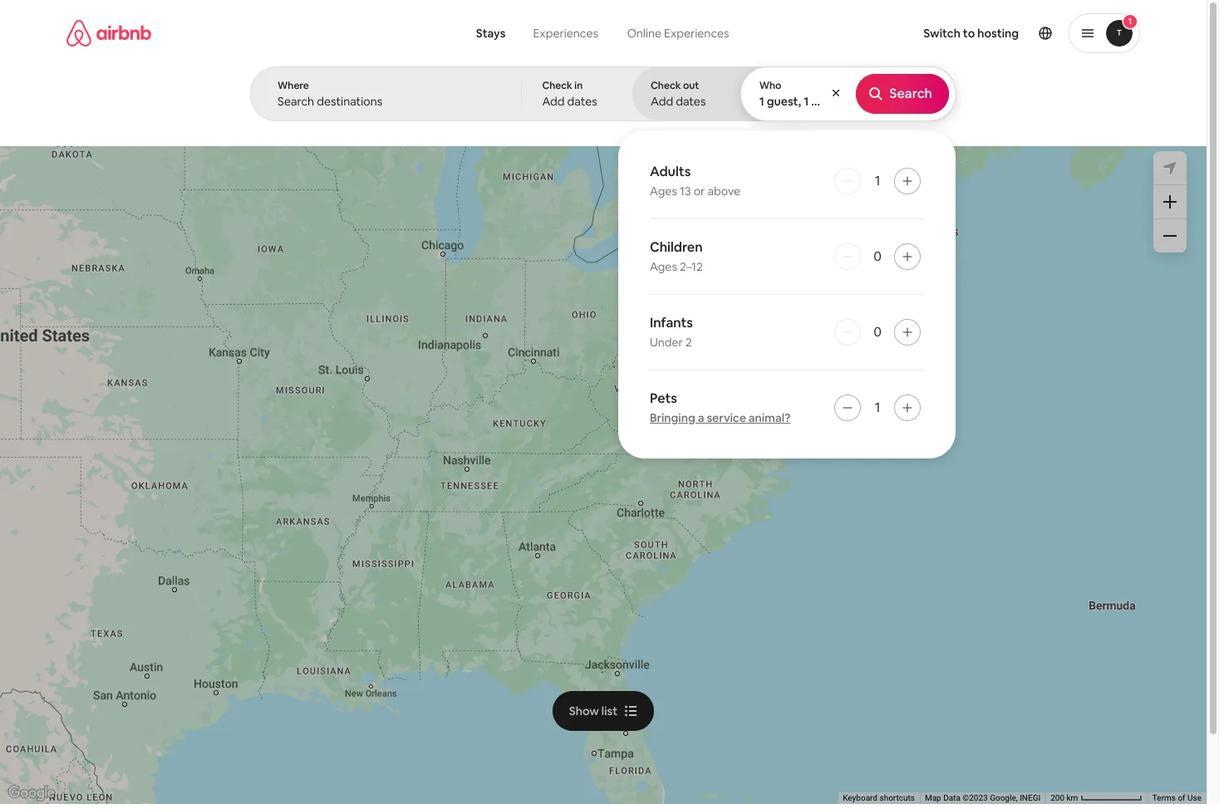 Task type: describe. For each thing, give the bounding box(es) containing it.
show list
[[569, 704, 618, 719]]

1 inside 'dropdown button'
[[1129, 16, 1132, 27]]

terms
[[1153, 794, 1176, 803]]

0 for children
[[874, 248, 882, 265]]

of
[[1178, 794, 1186, 803]]

200
[[1051, 794, 1065, 803]]

what can we help you find? tab list
[[463, 17, 613, 50]]

where
[[278, 79, 309, 92]]

who 1 guest, 1 pet
[[760, 79, 831, 109]]

add for check out add dates
[[651, 94, 674, 109]]

show list button
[[553, 691, 654, 731]]

a
[[698, 411, 705, 426]]

experiences button
[[519, 17, 613, 50]]

check for check in add dates
[[542, 79, 573, 92]]

who
[[760, 79, 782, 92]]

tiny homes
[[244, 106, 298, 120]]

switch
[[924, 26, 961, 41]]

domes
[[623, 106, 657, 120]]

13
[[680, 184, 691, 199]]

google image
[[4, 783, 59, 805]]

adults ages 13 or above
[[650, 163, 741, 199]]

children ages 2–12
[[650, 239, 703, 274]]

experiences inside button
[[533, 26, 598, 41]]

infants under 2
[[650, 314, 693, 350]]

zoom in image
[[1164, 195, 1177, 209]]

1 button
[[1069, 13, 1141, 53]]

google,
[[990, 794, 1018, 803]]

200 km button
[[1046, 793, 1148, 805]]

pets
[[650, 390, 678, 407]]

shortcuts
[[880, 794, 915, 803]]

km
[[1067, 794, 1079, 803]]

under
[[650, 335, 683, 350]]

add for check in add dates
[[542, 94, 565, 109]]

omg!
[[700, 106, 727, 120]]

0 for infants
[[874, 323, 882, 341]]

switch to hosting
[[924, 26, 1019, 41]]

pet
[[812, 94, 831, 109]]

keyboard shortcuts button
[[843, 793, 915, 805]]

data
[[944, 794, 961, 803]]

200 km
[[1051, 794, 1081, 803]]

use
[[1188, 794, 1202, 803]]



Task type: locate. For each thing, give the bounding box(es) containing it.
group
[[67, 67, 854, 131]]

show
[[569, 704, 599, 719]]

2 experiences from the left
[[664, 26, 730, 41]]

2 0 from the top
[[874, 323, 882, 341]]

ages
[[650, 184, 677, 199], [650, 259, 677, 274]]

switch to hosting link
[[914, 16, 1029, 51]]

service
[[707, 411, 746, 426]]

check inside check in add dates
[[542, 79, 573, 92]]

add down experiences button
[[542, 94, 565, 109]]

hosting
[[978, 26, 1019, 41]]

mansions
[[545, 106, 589, 120]]

none search field containing adults
[[250, 0, 957, 459]]

1 horizontal spatial dates
[[676, 94, 706, 109]]

map data ©2023 google, inegi
[[925, 794, 1041, 803]]

list
[[602, 704, 618, 719]]

in
[[575, 79, 583, 92]]

2 check from the left
[[651, 79, 681, 92]]

2–12
[[680, 259, 703, 274]]

display total before taxes switch
[[1097, 89, 1126, 109]]

bringing a service animal? button
[[650, 411, 791, 426]]

1 vertical spatial 0
[[874, 323, 882, 341]]

check for check out add dates
[[651, 79, 681, 92]]

inegi
[[1020, 794, 1041, 803]]

ages down adults
[[650, 184, 677, 199]]

dates for check in add dates
[[567, 94, 598, 109]]

add inside check out add dates
[[651, 94, 674, 109]]

stays button
[[463, 17, 519, 50]]

check left out
[[651, 79, 681, 92]]

experiences
[[533, 26, 598, 41], [664, 26, 730, 41]]

online
[[627, 26, 662, 41]]

check inside check out add dates
[[651, 79, 681, 92]]

check in add dates
[[542, 79, 598, 109]]

©2023
[[963, 794, 988, 803]]

ages for children
[[650, 259, 677, 274]]

1 add from the left
[[542, 94, 565, 109]]

experiences up in
[[533, 26, 598, 41]]

0 horizontal spatial experiences
[[533, 26, 598, 41]]

check left in
[[542, 79, 573, 92]]

2 add from the left
[[651, 94, 674, 109]]

to
[[963, 26, 975, 41]]

0
[[874, 248, 882, 265], [874, 323, 882, 341]]

add
[[542, 94, 565, 109], [651, 94, 674, 109]]

1 horizontal spatial add
[[651, 94, 674, 109]]

keyboard shortcuts
[[843, 794, 915, 803]]

0 vertical spatial 0
[[874, 248, 882, 265]]

tiny
[[244, 106, 264, 120]]

stays tab panel
[[250, 67, 957, 459]]

profile element
[[759, 0, 1141, 67]]

dates down out
[[676, 94, 706, 109]]

animal?
[[749, 411, 791, 426]]

1 check from the left
[[542, 79, 573, 92]]

zoom out image
[[1164, 229, 1177, 243]]

None search field
[[250, 0, 957, 459]]

homes
[[266, 106, 298, 120]]

beachfront
[[763, 106, 816, 120]]

infants
[[650, 314, 693, 332]]

windmills
[[325, 106, 370, 120]]

1 experiences from the left
[[533, 26, 598, 41]]

check
[[542, 79, 573, 92], [651, 79, 681, 92]]

0 horizontal spatial check
[[542, 79, 573, 92]]

stays
[[476, 26, 506, 41]]

dates down in
[[567, 94, 598, 109]]

children
[[650, 239, 703, 256]]

dates for check out add dates
[[676, 94, 706, 109]]

Where field
[[278, 94, 495, 109]]

ages inside children ages 2–12
[[650, 259, 677, 274]]

above
[[708, 184, 741, 199]]

experiences right online
[[664, 26, 730, 41]]

out
[[683, 79, 700, 92]]

guest,
[[767, 94, 802, 109]]

ages inside adults ages 13 or above
[[650, 184, 677, 199]]

terms of use
[[1153, 794, 1202, 803]]

1 0 from the top
[[874, 248, 882, 265]]

0 horizontal spatial dates
[[567, 94, 598, 109]]

dates
[[567, 94, 598, 109], [676, 94, 706, 109]]

adults
[[650, 163, 691, 180]]

0 horizontal spatial add
[[542, 94, 565, 109]]

map
[[925, 794, 942, 803]]

1
[[1129, 16, 1132, 27], [760, 94, 765, 109], [804, 94, 809, 109], [875, 172, 881, 190], [875, 399, 881, 417]]

1 dates from the left
[[567, 94, 598, 109]]

online experiences
[[627, 26, 730, 41]]

add left omg!
[[651, 94, 674, 109]]

keyboard
[[843, 794, 878, 803]]

add inside check in add dates
[[542, 94, 565, 109]]

2
[[686, 335, 692, 350]]

ages down children
[[650, 259, 677, 274]]

1 vertical spatial ages
[[650, 259, 677, 274]]

bringing
[[650, 411, 696, 426]]

pets bringing a service animal?
[[650, 390, 791, 426]]

group containing tiny homes
[[67, 67, 854, 131]]

ages for adults
[[650, 184, 677, 199]]

2 ages from the top
[[650, 259, 677, 274]]

1 horizontal spatial check
[[651, 79, 681, 92]]

1 horizontal spatial experiences
[[664, 26, 730, 41]]

2 dates from the left
[[676, 94, 706, 109]]

0 vertical spatial ages
[[650, 184, 677, 199]]

dates inside check out add dates
[[676, 94, 706, 109]]

dates inside check in add dates
[[567, 94, 598, 109]]

1 ages from the top
[[650, 184, 677, 199]]

or
[[694, 184, 705, 199]]

online experiences link
[[613, 17, 744, 50]]

check out add dates
[[651, 79, 706, 109]]

terms of use link
[[1153, 794, 1202, 803]]



Task type: vqa. For each thing, say whether or not it's contained in the screenshot.
leftmost Add
yes



